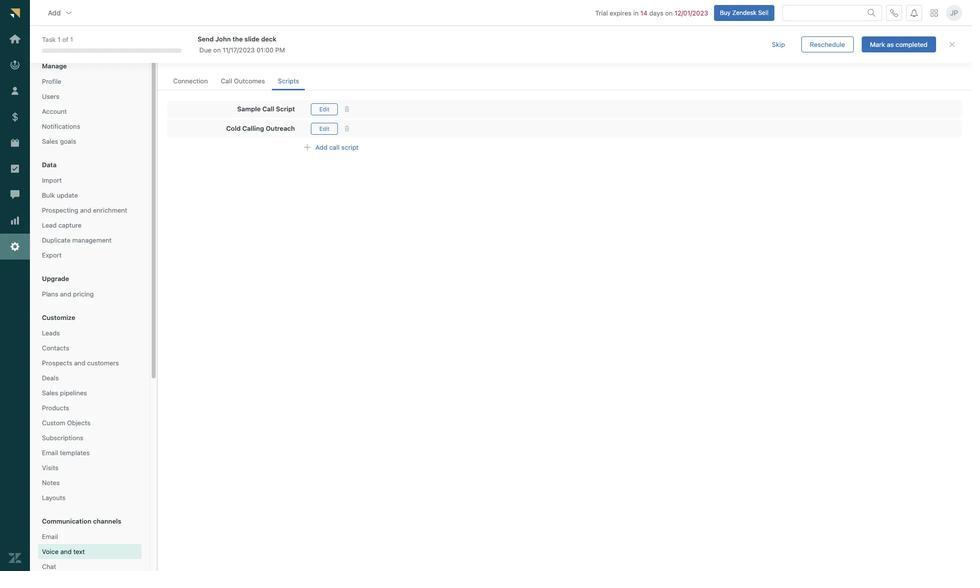 Task type: locate. For each thing, give the bounding box(es) containing it.
email for email templates
[[42, 449, 58, 457]]

visits
[[42, 464, 58, 472]]

1 vertical spatial edit button
[[311, 123, 338, 135]]

1 horizontal spatial add
[[316, 143, 328, 151]]

subscriptions link
[[38, 432, 142, 445]]

add
[[48, 8, 61, 17], [316, 143, 328, 151]]

prospects
[[42, 359, 72, 367]]

1 vertical spatial email
[[42, 533, 58, 541]]

leads
[[42, 329, 60, 337]]

add left chevron down icon
[[48, 8, 61, 17]]

trial
[[596, 9, 608, 17]]

and for customers
[[74, 359, 85, 367]]

voice and text call your leads and contacts directly from sell. learn about
[[167, 38, 347, 62]]

add inside button
[[316, 143, 328, 151]]

add inside "button"
[[48, 8, 61, 17]]

call
[[167, 54, 179, 62], [221, 77, 232, 85], [263, 105, 275, 113]]

connection link
[[167, 72, 214, 90]]

script
[[342, 143, 359, 151]]

and down "bulk update" "link"
[[80, 206, 91, 214]]

edit button for cold calling outreach
[[311, 123, 338, 135]]

14
[[641, 9, 648, 17]]

and right the 'leads'
[[214, 54, 225, 62]]

add image
[[304, 143, 312, 151]]

2 edit from the top
[[320, 125, 330, 132]]

sales left goals
[[42, 137, 58, 145]]

and up the 'leads'
[[199, 38, 218, 51]]

deals
[[42, 374, 59, 382]]

objects
[[67, 419, 91, 427]]

1 edit button from the top
[[311, 103, 338, 115]]

edit for script
[[320, 106, 330, 112]]

email up 'voice and text'
[[42, 533, 58, 541]]

add call script button
[[295, 139, 367, 155]]

plans
[[42, 290, 58, 298]]

2 sales from the top
[[42, 389, 58, 397]]

text
[[73, 548, 85, 556]]

1 right of on the left of the page
[[70, 36, 73, 44]]

and right plans on the left bottom of page
[[60, 290, 71, 298]]

lead
[[42, 221, 57, 229]]

0 vertical spatial edit button
[[311, 103, 338, 115]]

trash image
[[345, 106, 350, 112], [345, 126, 350, 131]]

0 horizontal spatial add
[[48, 8, 61, 17]]

visits link
[[38, 461, 142, 475]]

prospects and customers link
[[38, 357, 142, 370]]

1 horizontal spatial 1
[[70, 36, 73, 44]]

and for text
[[199, 38, 218, 51]]

layouts link
[[38, 491, 142, 505]]

buy zendesk sell button
[[715, 5, 775, 21]]

and left "text"
[[60, 548, 72, 556]]

voice and text
[[42, 548, 85, 556]]

voice up chat
[[42, 548, 59, 556]]

cold calling outreach
[[226, 124, 295, 132]]

cancel image
[[949, 40, 957, 48]]

0 vertical spatial edit
[[320, 106, 330, 112]]

and down contacts link on the bottom of the page
[[74, 359, 85, 367]]

voice inside voice and text call your leads and contacts directly from sell. learn about
[[167, 38, 196, 51]]

2 trash image from the top
[[345, 126, 350, 131]]

export link
[[38, 249, 142, 262]]

1 vertical spatial add
[[316, 143, 328, 151]]

users link
[[38, 90, 142, 103]]

on inside 'send john the slide deck due on 11/17/2023 01:00 pm'
[[213, 46, 221, 54]]

products link
[[38, 402, 142, 415]]

manage
[[42, 62, 67, 70]]

account
[[42, 107, 67, 115]]

sales down deals
[[42, 389, 58, 397]]

None field
[[56, 38, 135, 46]]

0 vertical spatial email
[[42, 449, 58, 457]]

zendesk products image
[[931, 9, 938, 16]]

1 left of on the left of the page
[[58, 36, 61, 44]]

call inside voice and text call your leads and contacts directly from sell. learn about
[[167, 54, 179, 62]]

sales goals link
[[38, 135, 142, 148]]

custom objects
[[42, 419, 91, 427]]

call left outcomes
[[221, 77, 232, 85]]

0 vertical spatial call
[[167, 54, 179, 62]]

edit
[[320, 106, 330, 112], [320, 125, 330, 132]]

email up visits
[[42, 449, 58, 457]]

contacts link
[[38, 342, 142, 355]]

1 sales from the top
[[42, 137, 58, 145]]

sample
[[237, 105, 261, 113]]

enrichment
[[93, 206, 127, 214]]

notifications link
[[38, 120, 142, 133]]

1 vertical spatial on
[[213, 46, 221, 54]]

add left call at the top left
[[316, 143, 328, 151]]

pipelines
[[60, 389, 87, 397]]

0 vertical spatial on
[[666, 9, 673, 17]]

text
[[221, 38, 243, 51]]

notes
[[42, 479, 60, 487]]

bell image
[[911, 9, 919, 17]]

1 horizontal spatial voice
[[167, 38, 196, 51]]

completed
[[896, 40, 928, 48]]

management
[[72, 236, 112, 244]]

connection
[[173, 77, 208, 85]]

skip button
[[764, 36, 794, 52]]

0 vertical spatial sales
[[42, 137, 58, 145]]

channels
[[93, 517, 121, 525]]

2 vertical spatial call
[[263, 105, 275, 113]]

1 edit from the top
[[320, 106, 330, 112]]

0 horizontal spatial on
[[213, 46, 221, 54]]

outreach
[[266, 124, 295, 132]]

1
[[58, 36, 61, 44], [70, 36, 73, 44]]

2 edit button from the top
[[311, 123, 338, 135]]

task
[[42, 36, 56, 44]]

deck
[[261, 35, 277, 43]]

duplicate management
[[42, 236, 112, 244]]

call left your
[[167, 54, 179, 62]]

email templates link
[[38, 447, 142, 460]]

as
[[888, 40, 895, 48]]

chevron down image
[[65, 9, 73, 17]]

1 vertical spatial call
[[221, 77, 232, 85]]

0 vertical spatial voice
[[167, 38, 196, 51]]

mark as completed button
[[862, 36, 937, 52]]

and for text
[[60, 548, 72, 556]]

trash image for outreach
[[345, 126, 350, 131]]

pm
[[275, 46, 285, 54]]

search image
[[869, 9, 877, 17]]

pricing
[[73, 290, 94, 298]]

leads
[[196, 54, 212, 62]]

1 trash image from the top
[[345, 106, 350, 112]]

on
[[666, 9, 673, 17], [213, 46, 221, 54]]

1 vertical spatial trash image
[[345, 126, 350, 131]]

2 1 from the left
[[70, 36, 73, 44]]

send john the slide deck due on 11/17/2023 01:00 pm
[[198, 35, 285, 54]]

voice
[[167, 38, 196, 51], [42, 548, 59, 556]]

custom
[[42, 419, 65, 427]]

edit button for sample call script
[[311, 103, 338, 115]]

due
[[200, 46, 212, 54]]

0 horizontal spatial call
[[167, 54, 179, 62]]

1 vertical spatial edit
[[320, 125, 330, 132]]

sell.
[[295, 54, 308, 62]]

1 vertical spatial sales
[[42, 389, 58, 397]]

0 vertical spatial trash image
[[345, 106, 350, 112]]

1 email from the top
[[42, 449, 58, 457]]

on right due
[[213, 46, 221, 54]]

script
[[276, 105, 295, 113]]

0 horizontal spatial voice
[[42, 548, 59, 556]]

chat
[[42, 563, 56, 571]]

2 email from the top
[[42, 533, 58, 541]]

voice up your
[[167, 38, 196, 51]]

on right days
[[666, 9, 673, 17]]

1 vertical spatial voice
[[42, 548, 59, 556]]

call left the script
[[263, 105, 275, 113]]

contacts
[[42, 344, 69, 352]]

0 horizontal spatial 1
[[58, 36, 61, 44]]

scripts
[[278, 77, 299, 85]]

0 vertical spatial add
[[48, 8, 61, 17]]



Task type: vqa. For each thing, say whether or not it's contained in the screenshot.
'text' at the left of the page
yes



Task type: describe. For each thing, give the bounding box(es) containing it.
data
[[42, 161, 57, 169]]

send john the slide deck link
[[198, 34, 746, 43]]

zendesk image
[[8, 552, 21, 565]]

prospecting and enrichment link
[[38, 204, 142, 217]]

sales goals
[[42, 137, 76, 145]]

voice and text link
[[38, 545, 142, 558]]

account link
[[38, 105, 142, 118]]

products
[[42, 404, 69, 412]]

call outcomes
[[221, 77, 265, 85]]

the
[[233, 35, 243, 43]]

slide
[[245, 35, 260, 43]]

days
[[650, 9, 664, 17]]

duplicate
[[42, 236, 71, 244]]

jp button
[[947, 5, 963, 21]]

layouts
[[42, 494, 66, 502]]

sales for sales goals
[[42, 137, 58, 145]]

bulk
[[42, 191, 55, 199]]

skip
[[773, 40, 786, 48]]

deals link
[[38, 372, 142, 385]]

voice for text
[[42, 548, 59, 556]]

add call script
[[316, 143, 359, 151]]

jp
[[951, 8, 959, 17]]

cold
[[226, 124, 241, 132]]

your
[[180, 54, 194, 62]]

prospecting and enrichment
[[42, 206, 127, 214]]

reschedule button
[[802, 36, 854, 52]]

profile
[[42, 77, 61, 85]]

email for email
[[42, 533, 58, 541]]

outcomes
[[234, 77, 265, 85]]

duplicate management link
[[38, 234, 142, 247]]

john
[[216, 35, 231, 43]]

add for add call script
[[316, 143, 328, 151]]

plans and pricing link
[[38, 288, 142, 301]]

prospecting
[[42, 206, 78, 214]]

import link
[[38, 174, 142, 187]]

in
[[634, 9, 639, 17]]

about
[[328, 54, 346, 62]]

import
[[42, 176, 62, 184]]

call outcomes link
[[215, 72, 271, 90]]

plans and pricing
[[42, 290, 94, 298]]

11/17/2023
[[223, 46, 255, 54]]

and for enrichment
[[80, 206, 91, 214]]

notifications
[[42, 122, 80, 130]]

calling
[[243, 124, 264, 132]]

email templates
[[42, 449, 90, 457]]

send
[[198, 35, 214, 43]]

contacts
[[227, 54, 253, 62]]

from
[[279, 54, 293, 62]]

chat link
[[38, 560, 142, 571]]

email link
[[38, 530, 142, 543]]

scripts link
[[272, 72, 305, 90]]

add for add
[[48, 8, 61, 17]]

sales pipelines link
[[38, 387, 142, 400]]

1 1 from the left
[[58, 36, 61, 44]]

and for pricing
[[60, 290, 71, 298]]

2 horizontal spatial call
[[263, 105, 275, 113]]

buy
[[721, 9, 731, 16]]

custom objects link
[[38, 417, 142, 430]]

sell
[[759, 9, 769, 16]]

1 horizontal spatial call
[[221, 77, 232, 85]]

sales for sales pipelines
[[42, 389, 58, 397]]

of
[[62, 36, 68, 44]]

notes link
[[38, 476, 142, 490]]

customers
[[87, 359, 119, 367]]

reschedule
[[811, 40, 846, 48]]

01:00
[[257, 46, 274, 54]]

task 1 of 1
[[42, 36, 73, 44]]

voice for text
[[167, 38, 196, 51]]

trash image for script
[[345, 106, 350, 112]]

subscriptions
[[42, 434, 83, 442]]

calls image
[[891, 9, 899, 17]]

mark
[[871, 40, 886, 48]]

prospects and customers
[[42, 359, 119, 367]]

1 horizontal spatial on
[[666, 9, 673, 17]]

edit for outreach
[[320, 125, 330, 132]]

12/01/2023
[[675, 9, 709, 17]]

upgrade
[[42, 275, 69, 283]]

communication
[[42, 517, 91, 525]]

bulk update
[[42, 191, 78, 199]]

sample call script
[[237, 105, 295, 113]]

trial expires in 14 days on 12/01/2023
[[596, 9, 709, 17]]

customize
[[42, 314, 75, 322]]

sales pipelines
[[42, 389, 87, 397]]

call
[[329, 143, 340, 151]]

profile link
[[38, 75, 142, 88]]

export
[[42, 251, 62, 259]]



